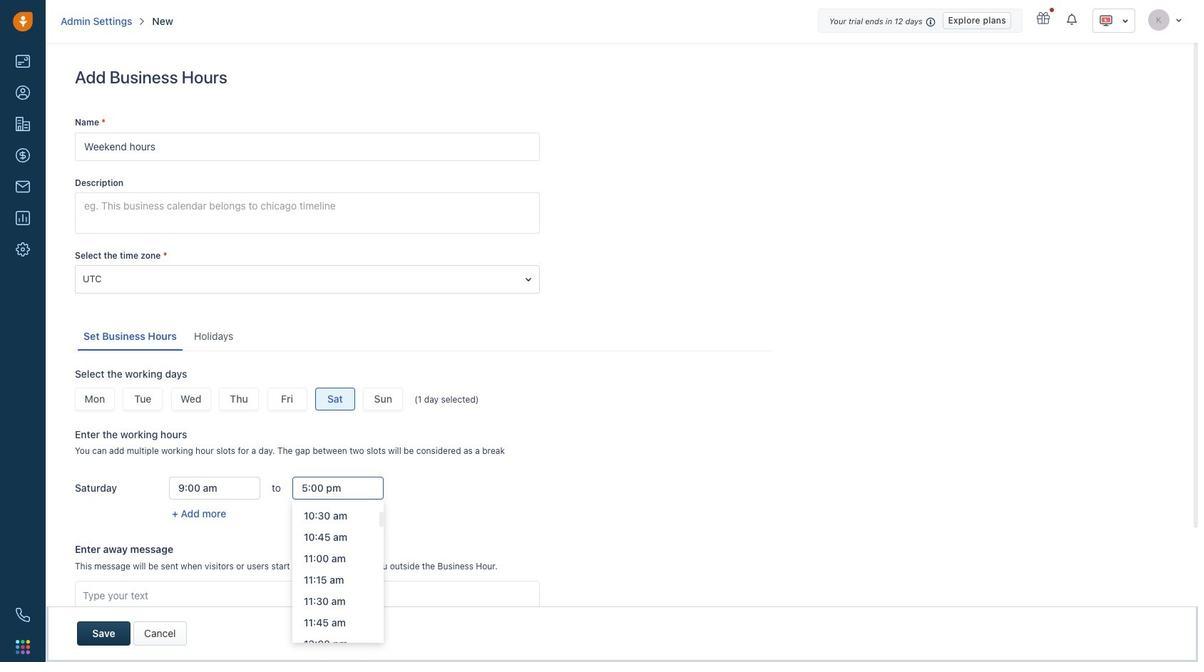 Task type: locate. For each thing, give the bounding box(es) containing it.
phone image
[[16, 608, 30, 623]]

bell regular image
[[1067, 13, 1078, 26]]

freshworks switcher image
[[16, 640, 30, 654]]

missing translation "unavailable" for locale "en-us" image
[[1099, 14, 1113, 28]]

ic_arrow_down image
[[1122, 16, 1129, 26]]

ic_arrow_down image
[[1175, 15, 1182, 24]]



Task type: describe. For each thing, give the bounding box(es) containing it.
phone element
[[9, 601, 37, 630]]

eg. Chicago Business hours text field
[[75, 132, 540, 161]]

eg. This business calendar belongs to chicago timeline text field
[[75, 192, 540, 234]]

ic_info_icon image
[[926, 16, 936, 28]]



